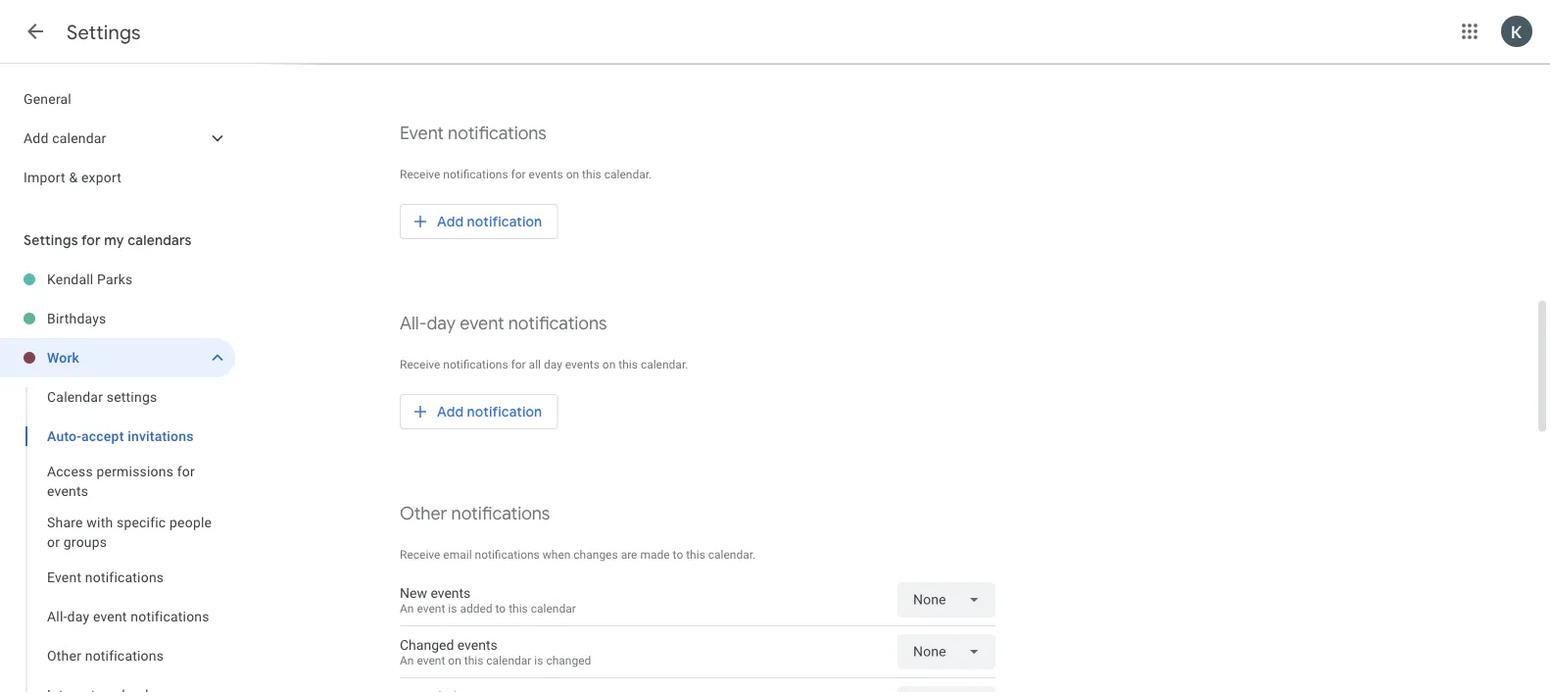 Task type: describe. For each thing, give the bounding box(es) containing it.
add for event
[[437, 213, 464, 230]]

calendar
[[47, 389, 103, 405]]

notification for notifications
[[467, 213, 542, 230]]

add notification for day
[[437, 403, 542, 421]]

receive email notifications when changes are made to this calendar.
[[400, 548, 756, 562]]

access
[[47, 463, 93, 479]]

settings for settings
[[67, 20, 141, 45]]

event inside new events an event is added to this calendar
[[417, 601, 445, 615]]

to inside new events an event is added to this calendar
[[496, 601, 506, 615]]

auto-
[[47, 428, 81, 444]]

new events an event is added to this calendar
[[400, 585, 576, 615]]

birthdays
[[47, 310, 106, 326]]

made
[[641, 548, 670, 562]]

for for receive notifications for events on this calendar.
[[511, 168, 526, 181]]

1 vertical spatial calendar.
[[641, 358, 689, 372]]

my
[[104, 231, 124, 249]]

0 vertical spatial to
[[673, 548, 684, 562]]

people
[[170, 514, 212, 530]]

settings for settings for my calendars
[[24, 231, 78, 249]]

go back image
[[24, 20, 47, 43]]

parks
[[97, 271, 133, 287]]

import
[[24, 169, 65, 185]]

&
[[69, 169, 78, 185]]

share with specific people or groups
[[47, 514, 212, 550]]

0 vertical spatial day
[[427, 312, 456, 335]]

notification for day
[[467, 403, 542, 421]]

on for notifications
[[566, 168, 580, 181]]

or
[[47, 534, 60, 550]]

specific
[[117, 514, 166, 530]]

events inside access permissions for events
[[47, 483, 88, 499]]

event inside "changed events an event on this calendar is changed"
[[417, 653, 445, 667]]

0 vertical spatial all-
[[400, 312, 427, 335]]

auto-accept invitations
[[47, 428, 194, 444]]

added
[[460, 601, 493, 615]]

group containing calendar settings
[[0, 377, 235, 692]]

invitations
[[128, 428, 194, 444]]

event notifications inside settings for my calendars tree
[[47, 569, 164, 585]]

on for events
[[448, 653, 462, 667]]

receive notifications for events on this calendar.
[[400, 168, 652, 181]]

accept
[[81, 428, 124, 444]]

birthdays link
[[47, 299, 235, 338]]

for for access permissions for events
[[177, 463, 195, 479]]

new
[[400, 585, 427, 601]]

kendall parks tree item
[[0, 260, 235, 299]]

import & export
[[24, 169, 122, 185]]

export
[[81, 169, 122, 185]]

changed
[[400, 637, 454, 653]]

tree containing general
[[0, 79, 235, 197]]

changes
[[574, 548, 618, 562]]

share
[[47, 514, 83, 530]]

add notification button for day
[[400, 388, 558, 435]]

add notification for notifications
[[437, 213, 542, 230]]

0 vertical spatial add
[[24, 130, 49, 146]]

receive notifications for all day events on this calendar.
[[400, 358, 689, 372]]

other inside settings for my calendars tree
[[47, 648, 81, 664]]

calendar inside new events an event is added to this calendar
[[531, 601, 576, 615]]



Task type: locate. For each thing, give the bounding box(es) containing it.
calendar up &
[[52, 130, 106, 146]]

day
[[427, 312, 456, 335], [544, 358, 563, 372], [67, 608, 89, 625]]

all-day event notifications up all
[[400, 312, 607, 335]]

0 vertical spatial is
[[448, 601, 457, 615]]

to right added
[[496, 601, 506, 615]]

event inside settings for my calendars tree
[[47, 569, 82, 585]]

when
[[543, 548, 571, 562]]

calendar settings
[[47, 389, 157, 405]]

work
[[47, 350, 80, 366]]

1 horizontal spatial all-day event notifications
[[400, 312, 607, 335]]

all-day event notifications inside settings for my calendars tree
[[47, 608, 209, 625]]

notification
[[467, 213, 542, 230], [467, 403, 542, 421]]

group
[[0, 377, 235, 692]]

for inside access permissions for events
[[177, 463, 195, 479]]

1 vertical spatial calendar
[[531, 601, 576, 615]]

calendars
[[128, 231, 192, 249]]

0 vertical spatial on
[[566, 168, 580, 181]]

settings heading
[[67, 20, 141, 45]]

settings for my calendars tree
[[0, 260, 235, 692]]

settings
[[107, 389, 157, 405]]

0 horizontal spatial is
[[448, 601, 457, 615]]

is left added
[[448, 601, 457, 615]]

calendar
[[52, 130, 106, 146], [531, 601, 576, 615], [487, 653, 532, 667]]

receive for event
[[400, 168, 441, 181]]

changed
[[547, 653, 591, 667]]

0 horizontal spatial day
[[67, 608, 89, 625]]

0 horizontal spatial all-day event notifications
[[47, 608, 209, 625]]

event
[[400, 122, 444, 145], [47, 569, 82, 585]]

1 vertical spatial an
[[400, 653, 414, 667]]

0 vertical spatial notification
[[467, 213, 542, 230]]

for
[[511, 168, 526, 181], [81, 231, 101, 249], [511, 358, 526, 372], [177, 463, 195, 479]]

add notification button
[[400, 198, 558, 245], [400, 388, 558, 435]]

permissions
[[97, 463, 174, 479]]

receive for other
[[400, 548, 441, 562]]

all-
[[400, 312, 427, 335], [47, 608, 67, 625]]

add calendar
[[24, 130, 106, 146]]

email
[[443, 548, 472, 562]]

0 vertical spatial calendar.
[[605, 168, 652, 181]]

0 vertical spatial other
[[400, 502, 447, 525]]

2 vertical spatial receive
[[400, 548, 441, 562]]

add notification
[[437, 213, 542, 230], [437, 403, 542, 421]]

events inside "changed events an event on this calendar is changed"
[[458, 637, 498, 653]]

0 vertical spatial all-day event notifications
[[400, 312, 607, 335]]

to
[[673, 548, 684, 562], [496, 601, 506, 615]]

work tree item
[[0, 338, 235, 377]]

add
[[24, 130, 49, 146], [437, 213, 464, 230], [437, 403, 464, 421]]

events
[[529, 168, 563, 181], [565, 358, 600, 372], [47, 483, 88, 499], [431, 585, 471, 601], [458, 637, 498, 653]]

event notifications down groups in the bottom left of the page
[[47, 569, 164, 585]]

settings for my calendars
[[24, 231, 192, 249]]

1 an from the top
[[400, 601, 414, 615]]

2 vertical spatial calendar
[[487, 653, 532, 667]]

other
[[400, 502, 447, 525], [47, 648, 81, 664]]

event
[[460, 312, 504, 335], [417, 601, 445, 615], [93, 608, 127, 625], [417, 653, 445, 667]]

all
[[529, 358, 541, 372]]

is inside new events an event is added to this calendar
[[448, 601, 457, 615]]

calendar down when
[[531, 601, 576, 615]]

add notification down all
[[437, 403, 542, 421]]

on inside "changed events an event on this calendar is changed"
[[448, 653, 462, 667]]

1 horizontal spatial other
[[400, 502, 447, 525]]

1 vertical spatial is
[[535, 653, 544, 667]]

2 add notification from the top
[[437, 403, 542, 421]]

kendall parks
[[47, 271, 133, 287]]

work link
[[47, 338, 200, 377]]

1 add notification from the top
[[437, 213, 542, 230]]

event up changed
[[417, 601, 445, 615]]

1 horizontal spatial other notifications
[[400, 502, 550, 525]]

calendar inside "changed events an event on this calendar is changed"
[[487, 653, 532, 667]]

2 add notification button from the top
[[400, 388, 558, 435]]

2 vertical spatial on
[[448, 653, 462, 667]]

1 vertical spatial all-day event notifications
[[47, 608, 209, 625]]

tree
[[0, 79, 235, 197]]

are
[[621, 548, 638, 562]]

0 horizontal spatial other notifications
[[47, 648, 164, 664]]

0 vertical spatial add notification
[[437, 213, 542, 230]]

an for new events
[[400, 601, 414, 615]]

changed events an event on this calendar is changed
[[400, 637, 591, 667]]

1 notification from the top
[[467, 213, 542, 230]]

1 vertical spatial add notification button
[[400, 388, 558, 435]]

1 vertical spatial other
[[47, 648, 81, 664]]

add for all-
[[437, 403, 464, 421]]

2 notification from the top
[[467, 403, 542, 421]]

this inside new events an event is added to this calendar
[[509, 601, 528, 615]]

access permissions for events
[[47, 463, 195, 499]]

2 vertical spatial day
[[67, 608, 89, 625]]

0 vertical spatial event
[[400, 122, 444, 145]]

1 horizontal spatial on
[[566, 168, 580, 181]]

1 horizontal spatial event notifications
[[400, 122, 547, 145]]

is left "changed"
[[535, 653, 544, 667]]

2 horizontal spatial on
[[603, 358, 616, 372]]

0 horizontal spatial event
[[47, 569, 82, 585]]

add notification button down receive notifications for events on this calendar.
[[400, 198, 558, 245]]

1 vertical spatial add notification
[[437, 403, 542, 421]]

0 vertical spatial settings
[[67, 20, 141, 45]]

1 vertical spatial event notifications
[[47, 569, 164, 585]]

1 horizontal spatial day
[[427, 312, 456, 335]]

receive for all-
[[400, 358, 441, 372]]

with
[[87, 514, 113, 530]]

calendar left "changed"
[[487, 653, 532, 667]]

0 vertical spatial event notifications
[[400, 122, 547, 145]]

1 vertical spatial all-
[[47, 608, 67, 625]]

0 horizontal spatial all-
[[47, 608, 67, 625]]

1 receive from the top
[[400, 168, 441, 181]]

an inside new events an event is added to this calendar
[[400, 601, 414, 615]]

0 vertical spatial other notifications
[[400, 502, 550, 525]]

2 horizontal spatial day
[[544, 358, 563, 372]]

is
[[448, 601, 457, 615], [535, 653, 544, 667]]

event notifications up receive notifications for events on this calendar.
[[400, 122, 547, 145]]

2 vertical spatial calendar.
[[709, 548, 756, 562]]

0 vertical spatial receive
[[400, 168, 441, 181]]

3 receive from the top
[[400, 548, 441, 562]]

birthdays tree item
[[0, 299, 235, 338]]

notifications
[[448, 122, 547, 145], [443, 168, 508, 181], [508, 312, 607, 335], [443, 358, 508, 372], [452, 502, 550, 525], [475, 548, 540, 562], [85, 569, 164, 585], [131, 608, 209, 625], [85, 648, 164, 664]]

general
[[24, 91, 72, 107]]

2 vertical spatial add
[[437, 403, 464, 421]]

1 vertical spatial event
[[47, 569, 82, 585]]

other notifications inside settings for my calendars tree
[[47, 648, 164, 664]]

kendall
[[47, 271, 94, 287]]

1 horizontal spatial event
[[400, 122, 444, 145]]

groups
[[64, 534, 107, 550]]

an down the "new"
[[400, 653, 414, 667]]

day inside settings for my calendars tree
[[67, 608, 89, 625]]

1 vertical spatial other notifications
[[47, 648, 164, 664]]

2 receive from the top
[[400, 358, 441, 372]]

event down the "new"
[[417, 653, 445, 667]]

to right made
[[673, 548, 684, 562]]

0 horizontal spatial other
[[47, 648, 81, 664]]

add notification down receive notifications for events on this calendar.
[[437, 213, 542, 230]]

settings up kendall
[[24, 231, 78, 249]]

event notifications
[[400, 122, 547, 145], [47, 569, 164, 585]]

1 vertical spatial on
[[603, 358, 616, 372]]

notification down receive notifications for events on this calendar.
[[467, 213, 542, 230]]

all-day event notifications down share with specific people or groups
[[47, 608, 209, 625]]

is inside "changed events an event on this calendar is changed"
[[535, 653, 544, 667]]

2 an from the top
[[400, 653, 414, 667]]

1 vertical spatial add
[[437, 213, 464, 230]]

1 vertical spatial notification
[[467, 403, 542, 421]]

add notification button for notifications
[[400, 198, 558, 245]]

receive
[[400, 168, 441, 181], [400, 358, 441, 372], [400, 548, 441, 562]]

1 horizontal spatial to
[[673, 548, 684, 562]]

notification down all
[[467, 403, 542, 421]]

for for receive notifications for all day events on this calendar.
[[511, 358, 526, 372]]

other notifications
[[400, 502, 550, 525], [47, 648, 164, 664]]

this inside "changed events an event on this calendar is changed"
[[464, 653, 484, 667]]

on
[[566, 168, 580, 181], [603, 358, 616, 372], [448, 653, 462, 667]]

None field
[[898, 582, 996, 618], [898, 634, 996, 670], [898, 582, 996, 618], [898, 634, 996, 670]]

0 horizontal spatial on
[[448, 653, 462, 667]]

1 horizontal spatial all-
[[400, 312, 427, 335]]

an
[[400, 601, 414, 615], [400, 653, 414, 667]]

0 vertical spatial calendar
[[52, 130, 106, 146]]

1 add notification button from the top
[[400, 198, 558, 245]]

an up changed
[[400, 601, 414, 615]]

1 vertical spatial to
[[496, 601, 506, 615]]

events inside new events an event is added to this calendar
[[431, 585, 471, 601]]

1 horizontal spatial is
[[535, 653, 544, 667]]

an inside "changed events an event on this calendar is changed"
[[400, 653, 414, 667]]

1 vertical spatial day
[[544, 358, 563, 372]]

add notification button down all
[[400, 388, 558, 435]]

0 vertical spatial add notification button
[[400, 198, 558, 245]]

0 horizontal spatial event notifications
[[47, 569, 164, 585]]

event up receive notifications for all day events on this calendar.
[[460, 312, 504, 335]]

event down groups in the bottom left of the page
[[93, 608, 127, 625]]

calendar.
[[605, 168, 652, 181], [641, 358, 689, 372], [709, 548, 756, 562]]

settings
[[67, 20, 141, 45], [24, 231, 78, 249]]

settings right go back icon
[[67, 20, 141, 45]]

0 vertical spatial an
[[400, 601, 414, 615]]

all-day event notifications
[[400, 312, 607, 335], [47, 608, 209, 625]]

this
[[582, 168, 602, 181], [619, 358, 638, 372], [686, 548, 706, 562], [509, 601, 528, 615], [464, 653, 484, 667]]

event inside group
[[93, 608, 127, 625]]

an for changed events
[[400, 653, 414, 667]]

1 vertical spatial receive
[[400, 358, 441, 372]]

1 vertical spatial settings
[[24, 231, 78, 249]]

0 horizontal spatial to
[[496, 601, 506, 615]]

all- inside settings for my calendars tree
[[47, 608, 67, 625]]



Task type: vqa. For each thing, say whether or not it's contained in the screenshot.
the topmost Settings
yes



